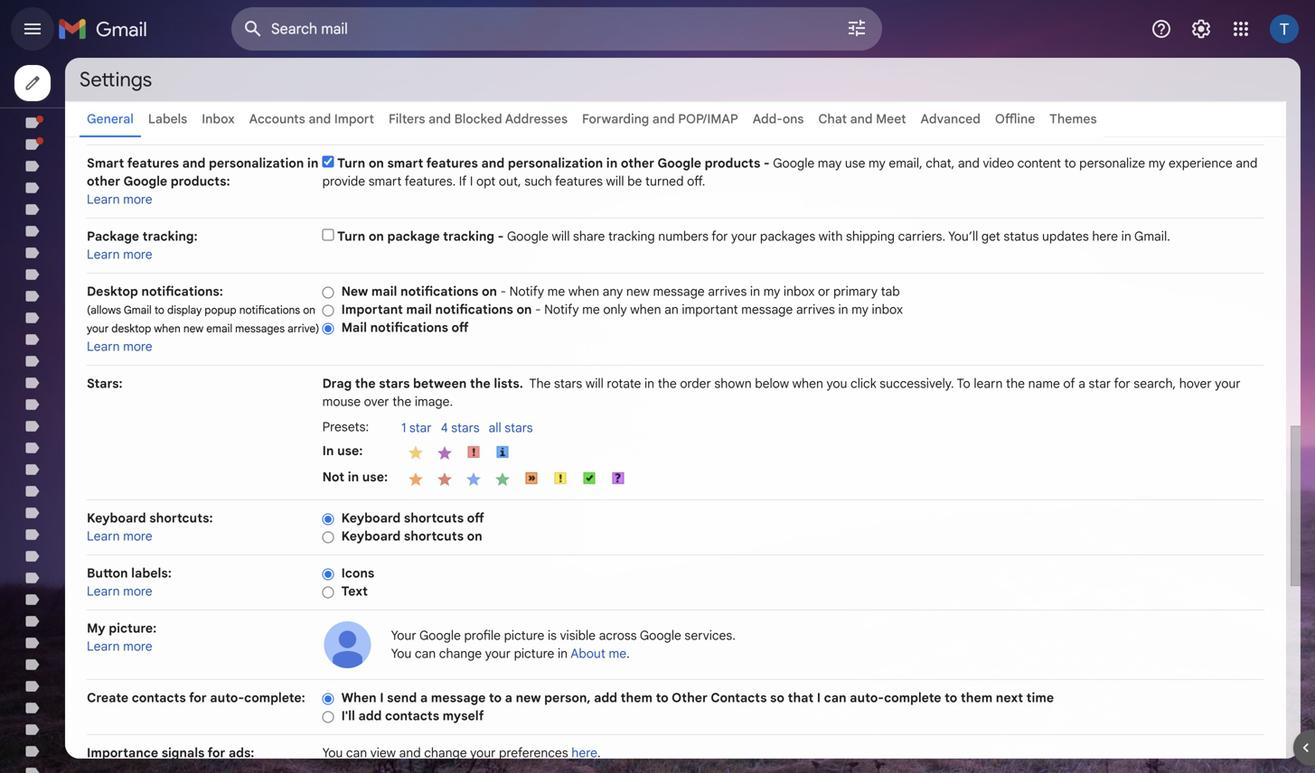 Task type: describe. For each thing, give the bounding box(es) containing it.
2 vertical spatial new
[[516, 691, 541, 707]]

drag
[[322, 376, 352, 392]]

labels link
[[148, 111, 187, 127]]

chat,
[[926, 156, 955, 171]]

tab
[[881, 284, 900, 300]]

1 horizontal spatial features
[[426, 156, 478, 171]]

messages
[[235, 322, 285, 336]]

about me link
[[571, 646, 627, 662]]

when inside the stars will rotate in the order shown below when you click successively. to learn the name of a star for search, hover your mouse over the image.
[[793, 376, 824, 392]]

2 horizontal spatial new
[[626, 284, 650, 300]]

package
[[387, 229, 440, 245]]

inbox
[[202, 111, 235, 127]]

- for any
[[501, 284, 506, 300]]

turned
[[646, 174, 684, 189]]

when
[[341, 691, 377, 707]]

1 auto- from the left
[[210, 691, 244, 707]]

labels:
[[131, 566, 172, 582]]

labels
[[148, 111, 187, 127]]

you
[[827, 376, 848, 392]]

offline
[[995, 111, 1036, 127]]

2 tracking from the left
[[608, 229, 655, 245]]

in
[[322, 443, 334, 459]]

importance signals for ads:
[[87, 746, 254, 762]]

notifications inside desktop notifications: (allows gmail to display popup notifications on your desktop when new email messages arrive) learn more
[[239, 304, 300, 317]]

chat and meet link
[[819, 111, 906, 127]]

if
[[459, 174, 467, 189]]

below
[[755, 376, 789, 392]]

turn for turn on smart features and personalization in other google products -
[[337, 156, 365, 171]]

packages
[[760, 229, 816, 245]]

preferences
[[499, 746, 568, 762]]

google up 'turned'
[[658, 156, 702, 171]]

over
[[364, 394, 389, 410]]

1 vertical spatial inbox
[[872, 302, 903, 318]]

desktop
[[111, 322, 151, 336]]

0 horizontal spatial here
[[572, 746, 598, 762]]

desktop
[[87, 284, 138, 300]]

not
[[322, 470, 345, 486]]

presets:
[[322, 420, 369, 435]]

me inside your google profile picture is visible across google services. you can change your picture in about me .
[[609, 646, 627, 662]]

gmail image
[[58, 11, 156, 47]]

turn on package tracking - google will share tracking numbers for your packages with shipping carriers. you'll get status updates here in gmail.
[[337, 229, 1171, 245]]

my left or on the top
[[764, 284, 781, 300]]

when i send a message to a new person, add them to other contacts so that i can auto-complete to them next time
[[341, 691, 1054, 707]]

in inside your google profile picture is visible across google services. you can change your picture in about me .
[[558, 646, 568, 662]]

google right across at the bottom of page
[[640, 628, 682, 644]]

keyboard for keyboard shortcuts off
[[341, 511, 401, 527]]

signals
[[162, 746, 205, 762]]

more inside smart features and personalization in other google products: learn more
[[123, 192, 153, 208]]

off for mail notifications off
[[452, 320, 469, 336]]

add-
[[753, 111, 783, 127]]

person,
[[544, 691, 591, 707]]

click
[[851, 376, 877, 392]]

2 them from the left
[[961, 691, 993, 707]]

2 vertical spatial message
[[431, 691, 486, 707]]

other
[[672, 691, 708, 707]]

can inside your google profile picture is visible across google services. you can change your picture in about me .
[[415, 646, 436, 662]]

and right chat
[[850, 111, 873, 127]]

across
[[599, 628, 637, 644]]

you can view and change your preferences here .
[[322, 746, 601, 762]]

hover
[[1180, 376, 1212, 392]]

i'll add contacts myself
[[341, 709, 484, 725]]

popup
[[205, 304, 237, 317]]

between
[[413, 376, 467, 392]]

and up opt
[[481, 156, 505, 171]]

the left lists.
[[470, 376, 491, 392]]

and right filters
[[429, 111, 451, 127]]

more for tracking:
[[123, 247, 153, 263]]

accounts
[[249, 111, 305, 127]]

rotate
[[607, 376, 641, 392]]

icons
[[341, 566, 374, 582]]

to right complete
[[945, 691, 958, 707]]

your google profile picture is visible across google services. you can change your picture in about me .
[[391, 628, 736, 662]]

for right numbers
[[712, 229, 728, 245]]

0 horizontal spatial a
[[420, 691, 428, 707]]

gmail.
[[1135, 229, 1171, 245]]

2 horizontal spatial i
[[817, 691, 821, 707]]

next
[[996, 691, 1024, 707]]

2 personalization from the left
[[508, 156, 603, 171]]

more for shortcuts:
[[123, 529, 153, 545]]

will inside google may use my email, chat, and video content to personalize my experience and provide smart features. if i opt out, such features will be turned off.
[[606, 174, 624, 189]]

learn for package
[[87, 247, 120, 263]]

complete:
[[244, 691, 305, 707]]

your down myself
[[470, 746, 496, 762]]

keyboard shortcuts: learn more
[[87, 511, 213, 545]]

products
[[705, 156, 761, 171]]

new
[[341, 284, 368, 300]]

4 stars link
[[441, 420, 489, 438]]

offline link
[[995, 111, 1036, 127]]

more inside desktop notifications: (allows gmail to display popup notifications on your desktop when new email messages arrive) learn more
[[123, 339, 153, 355]]

for up signals
[[189, 691, 207, 707]]

Mail notifications off radio
[[322, 322, 334, 336]]

my
[[87, 621, 106, 637]]

learn more link for keyboard
[[87, 529, 153, 545]]

image.
[[415, 394, 453, 410]]

stars right all on the bottom left of page
[[505, 420, 533, 436]]

mail for important
[[406, 302, 432, 318]]

provide
[[322, 174, 365, 189]]

star inside the stars will rotate in the order shown below when you click successively. to learn the name of a star for search, hover your mouse over the image.
[[1089, 376, 1111, 392]]

themes
[[1050, 111, 1097, 127]]

2 auto- from the left
[[850, 691, 884, 707]]

drag the stars between the lists.
[[322, 376, 523, 392]]

0 vertical spatial here
[[1093, 229, 1118, 245]]

and right view
[[399, 746, 421, 762]]

when left an
[[630, 302, 661, 318]]

on inside desktop notifications: (allows gmail to display popup notifications on your desktop when new email messages arrive) learn more
[[303, 304, 315, 317]]

shortcuts:
[[149, 511, 213, 527]]

addresses
[[505, 111, 568, 127]]

0 horizontal spatial i
[[380, 691, 384, 707]]

an
[[665, 302, 679, 318]]

use
[[845, 156, 866, 171]]

learn more link for my
[[87, 639, 153, 655]]

the left order
[[658, 376, 677, 392]]

0 vertical spatial use:
[[337, 443, 363, 459]]

time
[[1027, 691, 1054, 707]]

more for picture:
[[123, 639, 153, 655]]

a inside the stars will rotate in the order shown below when you click successively. to learn the name of a star for search, hover your mouse over the image.
[[1079, 376, 1086, 392]]

keyboard for keyboard shortcuts: learn more
[[87, 511, 146, 527]]

Keyboard shortcuts on radio
[[322, 531, 334, 545]]

accounts and import
[[249, 111, 374, 127]]

and left pop/imap
[[653, 111, 675, 127]]

and right experience
[[1236, 156, 1258, 171]]

settings
[[80, 67, 152, 92]]

filters and blocked addresses link
[[389, 111, 568, 127]]

when inside desktop notifications: (allows gmail to display popup notifications on your desktop when new email messages arrive) learn more
[[154, 322, 181, 336]]

updates
[[1042, 229, 1089, 245]]

Important mail notifications on radio
[[322, 304, 334, 318]]

New mail notifications on radio
[[322, 286, 334, 300]]

in down 'primary'
[[839, 302, 849, 318]]

ons
[[783, 111, 804, 127]]

stars inside the stars will rotate in the order shown below when you click successively. to learn the name of a star for search, hover your mouse over the image.
[[554, 376, 583, 392]]

only
[[603, 302, 627, 318]]

my down 'primary'
[[852, 302, 869, 318]]

your inside the stars will rotate in the order shown below when you click successively. to learn the name of a star for search, hover your mouse over the image.
[[1215, 376, 1241, 392]]

i'll
[[341, 709, 355, 725]]

me for when
[[548, 284, 565, 300]]

google down such
[[507, 229, 549, 245]]

smart inside google may use my email, chat, and video content to personalize my experience and provide smart features. if i opt out, such features will be turned off.
[[369, 174, 402, 189]]

- for tracking
[[498, 229, 504, 245]]

0 vertical spatial other
[[621, 156, 655, 171]]

1 vertical spatial add
[[358, 709, 382, 725]]

3 learn more link from the top
[[87, 339, 153, 355]]

experience
[[1169, 156, 1233, 171]]

0 horizontal spatial can
[[346, 746, 367, 762]]

- for when
[[535, 302, 541, 318]]

in left gmail.
[[1122, 229, 1132, 245]]

chat
[[819, 111, 847, 127]]

keyboard shortcuts off
[[341, 511, 484, 527]]

in inside the stars will rotate in the order shown below when you click successively. to learn the name of a star for search, hover your mouse over the image.
[[645, 376, 655, 392]]

send
[[387, 691, 417, 707]]

Keyboard shortcuts off radio
[[322, 513, 334, 527]]

stars up over
[[379, 376, 410, 392]]

smart features and personalization in other google products: learn more
[[87, 156, 319, 208]]

google right your
[[419, 628, 461, 644]]

keyboard shortcuts on
[[341, 529, 483, 545]]

my left experience
[[1149, 156, 1166, 171]]

not in use:
[[322, 470, 388, 486]]

for left ads:
[[208, 746, 225, 762]]

you inside your google profile picture is visible across google services. you can change your picture in about me .
[[391, 646, 412, 662]]



Task type: vqa. For each thing, say whether or not it's contained in the screenshot.
In use:
yes



Task type: locate. For each thing, give the bounding box(es) containing it.
0 vertical spatial shortcuts
[[404, 511, 464, 527]]

shown
[[715, 376, 752, 392]]

change down profile
[[439, 646, 482, 662]]

notifications:
[[141, 284, 223, 300]]

1 vertical spatial mail
[[406, 302, 432, 318]]

your left packages
[[731, 229, 757, 245]]

in down the accounts and import
[[307, 156, 319, 171]]

notify for notify me only when an important message arrives in my inbox
[[544, 302, 579, 318]]

a left person,
[[505, 691, 513, 707]]

the up over
[[355, 376, 376, 392]]

button
[[87, 566, 128, 582]]

1 horizontal spatial mail
[[406, 302, 432, 318]]

features inside google may use my email, chat, and video content to personalize my experience and provide smart features. if i opt out, such features will be turned off.
[[555, 174, 603, 189]]

0 horizontal spatial auto-
[[210, 691, 244, 707]]

learn for button
[[87, 584, 120, 600]]

-
[[764, 156, 770, 171], [498, 229, 504, 245], [501, 284, 506, 300], [535, 302, 541, 318]]

learn more link for button
[[87, 584, 153, 600]]

1 horizontal spatial here
[[1093, 229, 1118, 245]]

2 learn from the top
[[87, 247, 120, 263]]

for inside the stars will rotate in the order shown below when you click successively. to learn the name of a star for search, hover your mouse over the image.
[[1114, 376, 1131, 392]]

add down when
[[358, 709, 382, 725]]

add-ons link
[[753, 111, 804, 127]]

advanced link
[[921, 111, 981, 127]]

2 horizontal spatial will
[[606, 174, 624, 189]]

tracking right share
[[608, 229, 655, 245]]

1 horizontal spatial new
[[516, 691, 541, 707]]

visible
[[560, 628, 596, 644]]

picture
[[504, 628, 545, 644], [514, 646, 555, 662]]

more for labels:
[[123, 584, 153, 600]]

me down across at the bottom of page
[[609, 646, 627, 662]]

0 vertical spatial turn
[[337, 156, 365, 171]]

star right 1
[[409, 420, 432, 436]]

learn more link down button
[[87, 584, 153, 600]]

0 horizontal spatial arrives
[[708, 284, 747, 300]]

important mail notifications on - notify me only when an important message arrives in my inbox
[[341, 302, 903, 318]]

0 vertical spatial picture
[[504, 628, 545, 644]]

to inside google may use my email, chat, and video content to personalize my experience and provide smart features. if i opt out, such features will be turned off.
[[1065, 156, 1076, 171]]

new inside desktop notifications: (allows gmail to display popup notifications on your desktop when new email messages arrive) learn more
[[183, 322, 204, 336]]

in
[[307, 156, 319, 171], [607, 156, 618, 171], [1122, 229, 1132, 245], [750, 284, 760, 300], [839, 302, 849, 318], [645, 376, 655, 392], [348, 470, 359, 486], [558, 646, 568, 662]]

learn inside button labels: learn more
[[87, 584, 120, 600]]

shortcuts for on
[[404, 529, 464, 545]]

be
[[628, 174, 642, 189]]

order
[[680, 376, 711, 392]]

1 horizontal spatial .
[[627, 646, 630, 662]]

0 vertical spatial change
[[439, 646, 482, 662]]

2 horizontal spatial message
[[741, 302, 793, 318]]

google inside smart features and personalization in other google products: learn more
[[123, 174, 167, 189]]

2 horizontal spatial can
[[824, 691, 847, 707]]

learn down my
[[87, 639, 120, 655]]

in down turn on package tracking - google will share tracking numbers for your packages with shipping carriers. you'll get status updates here in gmail.
[[750, 284, 760, 300]]

text
[[341, 584, 368, 600]]

1 shortcuts from the top
[[404, 511, 464, 527]]

1 them from the left
[[621, 691, 653, 707]]

them left next
[[961, 691, 993, 707]]

1 vertical spatial off
[[467, 511, 484, 527]]

learn more link for smart
[[87, 192, 153, 208]]

about
[[571, 646, 606, 662]]

keyboard right keyboard shortcuts off radio
[[341, 511, 401, 527]]

1 horizontal spatial will
[[586, 376, 604, 392]]

your
[[731, 229, 757, 245], [87, 322, 109, 336], [1215, 376, 1241, 392], [485, 646, 511, 662], [470, 746, 496, 762]]

mail notifications off
[[341, 320, 469, 336]]

1 horizontal spatial me
[[582, 302, 600, 318]]

5 learn more link from the top
[[87, 584, 153, 600]]

stars:
[[87, 376, 123, 392]]

your
[[391, 628, 416, 644]]

message
[[653, 284, 705, 300], [741, 302, 793, 318], [431, 691, 486, 707]]

and inside smart features and personalization in other google products: learn more
[[182, 156, 206, 171]]

the right learn
[[1006, 376, 1025, 392]]

in right not
[[348, 470, 359, 486]]

inbox left or on the top
[[784, 284, 815, 300]]

1 vertical spatial .
[[598, 746, 601, 762]]

Search mail text field
[[271, 20, 796, 38]]

can down your
[[415, 646, 436, 662]]

0 vertical spatial .
[[627, 646, 630, 662]]

1 vertical spatial use:
[[362, 470, 388, 486]]

smart up features. on the top of page
[[387, 156, 423, 171]]

None checkbox
[[322, 156, 334, 168], [322, 229, 334, 241], [322, 156, 334, 168], [322, 229, 334, 241]]

picture image
[[322, 620, 373, 671]]

may
[[818, 156, 842, 171]]

2 turn from the top
[[337, 229, 365, 245]]

more up labels:
[[123, 529, 153, 545]]

1 vertical spatial picture
[[514, 646, 555, 662]]

in inside smart features and personalization in other google products: learn more
[[307, 156, 319, 171]]

get
[[982, 229, 1001, 245]]

any
[[603, 284, 623, 300]]

will left share
[[552, 229, 570, 245]]

shortcuts for off
[[404, 511, 464, 527]]

1 vertical spatial turn
[[337, 229, 365, 245]]

contacts down send
[[385, 709, 439, 725]]

0 vertical spatial add
[[594, 691, 618, 707]]

2 vertical spatial me
[[609, 646, 627, 662]]

1 horizontal spatial other
[[621, 156, 655, 171]]

1 vertical spatial can
[[824, 691, 847, 707]]

all
[[489, 420, 502, 436]]

0 vertical spatial smart
[[387, 156, 423, 171]]

1 vertical spatial here
[[572, 746, 598, 762]]

learn inside desktop notifications: (allows gmail to display popup notifications on your desktop when new email messages arrive) learn more
[[87, 339, 120, 355]]

that
[[788, 691, 814, 707]]

2 learn more link from the top
[[87, 247, 153, 263]]

pop/imap
[[678, 111, 738, 127]]

my picture: learn more
[[87, 621, 157, 655]]

google may use my email, chat, and video content to personalize my experience and provide smart features. if i opt out, such features will be turned off.
[[322, 156, 1258, 189]]

4
[[441, 420, 448, 436]]

in down visible
[[558, 646, 568, 662]]

use: right in
[[337, 443, 363, 459]]

and right chat, on the top right of the page
[[958, 156, 980, 171]]

0 horizontal spatial message
[[431, 691, 486, 707]]

stars right 4
[[451, 420, 480, 436]]

1 vertical spatial change
[[424, 746, 467, 762]]

1 horizontal spatial inbox
[[872, 302, 903, 318]]

smart right provide
[[369, 174, 402, 189]]

picture left is
[[504, 628, 545, 644]]

1 vertical spatial star
[[409, 420, 432, 436]]

1
[[402, 420, 406, 436]]

i
[[470, 174, 473, 189], [380, 691, 384, 707], [817, 691, 821, 707]]

i right that
[[817, 691, 821, 707]]

more down desktop in the left top of the page
[[123, 339, 153, 355]]

0 vertical spatial star
[[1089, 376, 1111, 392]]

blocked
[[454, 111, 502, 127]]

when
[[569, 284, 599, 300], [630, 302, 661, 318], [154, 322, 181, 336], [793, 376, 824, 392]]

can left view
[[346, 746, 367, 762]]

learn down smart
[[87, 192, 120, 208]]

0 horizontal spatial them
[[621, 691, 653, 707]]

in use:
[[322, 443, 363, 459]]

email,
[[889, 156, 923, 171]]

new
[[626, 284, 650, 300], [183, 322, 204, 336], [516, 691, 541, 707]]

more inside package tracking: learn more
[[123, 247, 153, 263]]

settings image
[[1191, 18, 1212, 40]]

1 vertical spatial will
[[552, 229, 570, 245]]

to inside desktop notifications: (allows gmail to display popup notifications on your desktop when new email messages arrive) learn more
[[154, 304, 165, 317]]

other inside smart features and personalization in other google products: learn more
[[87, 174, 120, 189]]

a right of
[[1079, 376, 1086, 392]]

0 vertical spatial notify
[[510, 284, 544, 300]]

1 horizontal spatial message
[[653, 284, 705, 300]]

new left person,
[[516, 691, 541, 707]]

.
[[627, 646, 630, 662], [598, 746, 601, 762]]

0 vertical spatial will
[[606, 174, 624, 189]]

numbers
[[658, 229, 709, 245]]

more down package at the top left of page
[[123, 247, 153, 263]]

. right preferences
[[598, 746, 601, 762]]

When I send a message to a new person, add them to Other Contacts so that I can auto-complete to them next time radio
[[322, 693, 334, 706]]

1 vertical spatial contacts
[[385, 709, 439, 725]]

learn for keyboard
[[87, 529, 120, 545]]

1 vertical spatial notify
[[544, 302, 579, 318]]

learn inside keyboard shortcuts: learn more
[[87, 529, 120, 545]]

0 horizontal spatial new
[[183, 322, 204, 336]]

1 more from the top
[[123, 192, 153, 208]]

google left may
[[773, 156, 815, 171]]

3 learn from the top
[[87, 339, 120, 355]]

Text radio
[[322, 586, 334, 600]]

picture:
[[109, 621, 157, 637]]

me left any
[[548, 284, 565, 300]]

advanced search options image
[[839, 10, 875, 46]]

mail for new
[[372, 284, 397, 300]]

you'll
[[949, 229, 979, 245]]

learn more link down package at the top left of page
[[87, 247, 153, 263]]

view
[[370, 746, 396, 762]]

4 learn more link from the top
[[87, 529, 153, 545]]

2 horizontal spatial a
[[1079, 376, 1086, 392]]

learn down button
[[87, 584, 120, 600]]

learn inside my picture: learn more
[[87, 639, 120, 655]]

picture down is
[[514, 646, 555, 662]]

inbox link
[[202, 111, 235, 127]]

so
[[770, 691, 785, 707]]

1 vertical spatial me
[[582, 302, 600, 318]]

0 horizontal spatial personalization
[[209, 156, 304, 171]]

more inside keyboard shortcuts: learn more
[[123, 529, 153, 545]]

keyboard inside keyboard shortcuts: learn more
[[87, 511, 146, 527]]

. down across at the bottom of page
[[627, 646, 630, 662]]

the right over
[[393, 394, 412, 410]]

for left "search,"
[[1114, 376, 1131, 392]]

to left 'other'
[[656, 691, 669, 707]]

me for only
[[582, 302, 600, 318]]

your right hover
[[1215, 376, 1241, 392]]

0 vertical spatial can
[[415, 646, 436, 662]]

can
[[415, 646, 436, 662], [824, 691, 847, 707], [346, 746, 367, 762]]

auto- right that
[[850, 691, 884, 707]]

0 vertical spatial message
[[653, 284, 705, 300]]

0 horizontal spatial tracking
[[443, 229, 495, 245]]

learn more link down desktop in the left top of the page
[[87, 339, 153, 355]]

2 horizontal spatial me
[[609, 646, 627, 662]]

1 horizontal spatial auto-
[[850, 691, 884, 707]]

0 vertical spatial you
[[391, 646, 412, 662]]

5 more from the top
[[123, 584, 153, 600]]

1 vertical spatial message
[[741, 302, 793, 318]]

0 vertical spatial arrives
[[708, 284, 747, 300]]

1 horizontal spatial personalization
[[508, 156, 603, 171]]

me left only
[[582, 302, 600, 318]]

off.
[[687, 174, 706, 189]]

support image
[[1151, 18, 1173, 40]]

(allows
[[87, 304, 121, 317]]

when left any
[[569, 284, 599, 300]]

6 learn more link from the top
[[87, 639, 153, 655]]

search mail image
[[237, 13, 269, 45]]

arrives down or on the top
[[796, 302, 835, 318]]

0 horizontal spatial inbox
[[784, 284, 815, 300]]

1 horizontal spatial you
[[391, 646, 412, 662]]

notify for notify me when any new message arrives in my inbox or primary tab
[[510, 284, 544, 300]]

1 horizontal spatial add
[[594, 691, 618, 707]]

stars right the
[[554, 376, 583, 392]]

more inside button labels: learn more
[[123, 584, 153, 600]]

your inside desktop notifications: (allows gmail to display popup notifications on your desktop when new email messages arrive) learn more
[[87, 322, 109, 336]]

0 horizontal spatial .
[[598, 746, 601, 762]]

mail up important
[[372, 284, 397, 300]]

personalization
[[209, 156, 304, 171], [508, 156, 603, 171]]

and left import
[[309, 111, 331, 127]]

turn up provide
[[337, 156, 365, 171]]

to
[[1065, 156, 1076, 171], [154, 304, 165, 317], [489, 691, 502, 707], [656, 691, 669, 707], [945, 691, 958, 707]]

them left 'other'
[[621, 691, 653, 707]]

. inside your google profile picture is visible across google services. you can change your picture in about me .
[[627, 646, 630, 662]]

will inside the stars will rotate in the order shown below when you click successively. to learn the name of a star for search, hover your mouse over the image.
[[586, 376, 604, 392]]

auto- up ads:
[[210, 691, 244, 707]]

arrives
[[708, 284, 747, 300], [796, 302, 835, 318]]

other up be on the top left of the page
[[621, 156, 655, 171]]

i inside google may use my email, chat, and video content to personalize my experience and provide smart features. if i opt out, such features will be turned off.
[[470, 174, 473, 189]]

1 vertical spatial arrives
[[796, 302, 835, 318]]

0 horizontal spatial contacts
[[132, 691, 186, 707]]

1 vertical spatial shortcuts
[[404, 529, 464, 545]]

new up important mail notifications on - notify me only when an important message arrives in my inbox
[[626, 284, 650, 300]]

2 vertical spatial can
[[346, 746, 367, 762]]

when down display
[[154, 322, 181, 336]]

change inside your google profile picture is visible across google services. you can change your picture in about me .
[[439, 646, 482, 662]]

0 vertical spatial contacts
[[132, 691, 186, 707]]

off for keyboard shortcuts off
[[467, 511, 484, 527]]

my right use
[[869, 156, 886, 171]]

1 horizontal spatial them
[[961, 691, 993, 707]]

other
[[621, 156, 655, 171], [87, 174, 120, 189]]

6 learn from the top
[[87, 639, 120, 655]]

6 more from the top
[[123, 639, 153, 655]]

turn
[[337, 156, 365, 171], [337, 229, 365, 245]]

all stars link
[[489, 420, 542, 438]]

message up myself
[[431, 691, 486, 707]]

successively.
[[880, 376, 954, 392]]

1 turn from the top
[[337, 156, 365, 171]]

to right content
[[1065, 156, 1076, 171]]

0 vertical spatial me
[[548, 284, 565, 300]]

use: right not
[[362, 470, 388, 486]]

1 vertical spatial other
[[87, 174, 120, 189]]

learn for my
[[87, 639, 120, 655]]

to down profile
[[489, 691, 502, 707]]

features up if
[[426, 156, 478, 171]]

None search field
[[231, 7, 882, 51]]

1 star 4 stars all stars
[[402, 420, 533, 436]]

0 vertical spatial inbox
[[784, 284, 815, 300]]

0 horizontal spatial will
[[552, 229, 570, 245]]

forwarding and pop/imap link
[[582, 111, 738, 127]]

features down labels link
[[127, 156, 179, 171]]

such
[[525, 174, 552, 189]]

when left you
[[793, 376, 824, 392]]

navigation
[[0, 58, 217, 774]]

1 star link
[[402, 420, 441, 438]]

1 vertical spatial new
[[183, 322, 204, 336]]

them
[[621, 691, 653, 707], [961, 691, 993, 707]]

keyboard for keyboard shortcuts on
[[341, 529, 401, 545]]

forwarding and pop/imap
[[582, 111, 738, 127]]

learn inside smart features and personalization in other google products: learn more
[[87, 192, 120, 208]]

importance
[[87, 746, 158, 762]]

0 horizontal spatial you
[[322, 746, 343, 762]]

and up products:
[[182, 156, 206, 171]]

1 horizontal spatial tracking
[[608, 229, 655, 245]]

more inside my picture: learn more
[[123, 639, 153, 655]]

3 more from the top
[[123, 339, 153, 355]]

2 shortcuts from the top
[[404, 529, 464, 545]]

create contacts for auto-complete:
[[87, 691, 305, 707]]

off up keyboard shortcuts on
[[467, 511, 484, 527]]

your inside your google profile picture is visible across google services. you can change your picture in about me .
[[485, 646, 511, 662]]

0 vertical spatial off
[[452, 320, 469, 336]]

search,
[[1134, 376, 1176, 392]]

change
[[439, 646, 482, 662], [424, 746, 467, 762]]

inbox down tab
[[872, 302, 903, 318]]

personalize
[[1080, 156, 1146, 171]]

1 horizontal spatial i
[[470, 174, 473, 189]]

0 horizontal spatial star
[[409, 420, 432, 436]]

1 learn from the top
[[87, 192, 120, 208]]

learn more link up package at the top left of page
[[87, 192, 153, 208]]

other down smart
[[87, 174, 120, 189]]

google inside google may use my email, chat, and video content to personalize my experience and provide smart features. if i opt out, such features will be turned off.
[[773, 156, 815, 171]]

new down display
[[183, 322, 204, 336]]

1 horizontal spatial a
[[505, 691, 513, 707]]

contacts
[[132, 691, 186, 707], [385, 709, 439, 725]]

0 vertical spatial new
[[626, 284, 650, 300]]

0 horizontal spatial mail
[[372, 284, 397, 300]]

learn down package at the top left of page
[[87, 247, 120, 263]]

1 personalization from the left
[[209, 156, 304, 171]]

turn for turn on package tracking - google will share tracking numbers for your packages with shipping carriers. you'll get status updates here in gmail.
[[337, 229, 365, 245]]

on
[[369, 156, 384, 171], [369, 229, 384, 245], [482, 284, 497, 300], [517, 302, 532, 318], [303, 304, 315, 317], [467, 529, 483, 545]]

arrives up important
[[708, 284, 747, 300]]

to right gmail
[[154, 304, 165, 317]]

I'll add contacts myself radio
[[322, 711, 334, 725]]

will left be on the top left of the page
[[606, 174, 624, 189]]

Icons radio
[[322, 568, 334, 582]]

smart
[[387, 156, 423, 171], [369, 174, 402, 189]]

desktop notifications: (allows gmail to display popup notifications on your desktop when new email messages arrive) learn more
[[87, 284, 320, 355]]

more down picture: on the bottom
[[123, 639, 153, 655]]

0 horizontal spatial add
[[358, 709, 382, 725]]

stars
[[379, 376, 410, 392], [554, 376, 583, 392], [451, 420, 480, 436], [505, 420, 533, 436]]

1 vertical spatial you
[[322, 746, 343, 762]]

of
[[1064, 376, 1076, 392]]

filters
[[389, 111, 425, 127]]

0 horizontal spatial other
[[87, 174, 120, 189]]

main menu image
[[22, 18, 43, 40]]

learn inside package tracking: learn more
[[87, 247, 120, 263]]

carriers.
[[898, 229, 946, 245]]

2 horizontal spatial features
[[555, 174, 603, 189]]

1 horizontal spatial star
[[1089, 376, 1111, 392]]

1 learn more link from the top
[[87, 192, 153, 208]]

1 horizontal spatial arrives
[[796, 302, 835, 318]]

0 horizontal spatial me
[[548, 284, 565, 300]]

in down the forwarding
[[607, 156, 618, 171]]

message up an
[[653, 284, 705, 300]]

0 vertical spatial mail
[[372, 284, 397, 300]]

shipping
[[846, 229, 895, 245]]

5 learn from the top
[[87, 584, 120, 600]]

chat and meet
[[819, 111, 906, 127]]

the stars will rotate in the order shown below when you click successively. to learn the name of a star for search, hover your mouse over the image.
[[322, 376, 1241, 410]]

learn more link for package
[[87, 247, 153, 263]]

1 horizontal spatial can
[[415, 646, 436, 662]]

will left rotate
[[586, 376, 604, 392]]

complete
[[884, 691, 942, 707]]

2 vertical spatial will
[[586, 376, 604, 392]]

off up between
[[452, 320, 469, 336]]

1 vertical spatial smart
[[369, 174, 402, 189]]

shortcuts up keyboard shortcuts on
[[404, 511, 464, 527]]

notify left any
[[510, 284, 544, 300]]

notifications
[[401, 284, 479, 300], [435, 302, 513, 318], [239, 304, 300, 317], [370, 320, 448, 336]]

myself
[[443, 709, 484, 725]]

0 horizontal spatial features
[[127, 156, 179, 171]]

features inside smart features and personalization in other google products: learn more
[[127, 156, 179, 171]]

4 learn from the top
[[87, 529, 120, 545]]

4 more from the top
[[123, 529, 153, 545]]

advanced
[[921, 111, 981, 127]]

more up package at the top left of page
[[123, 192, 153, 208]]

1 tracking from the left
[[443, 229, 495, 245]]

personalization inside smart features and personalization in other google products: learn more
[[209, 156, 304, 171]]

2 more from the top
[[123, 247, 153, 263]]

forwarding
[[582, 111, 649, 127]]

1 horizontal spatial contacts
[[385, 709, 439, 725]]

smart
[[87, 156, 124, 171]]

tracking right package
[[443, 229, 495, 245]]



